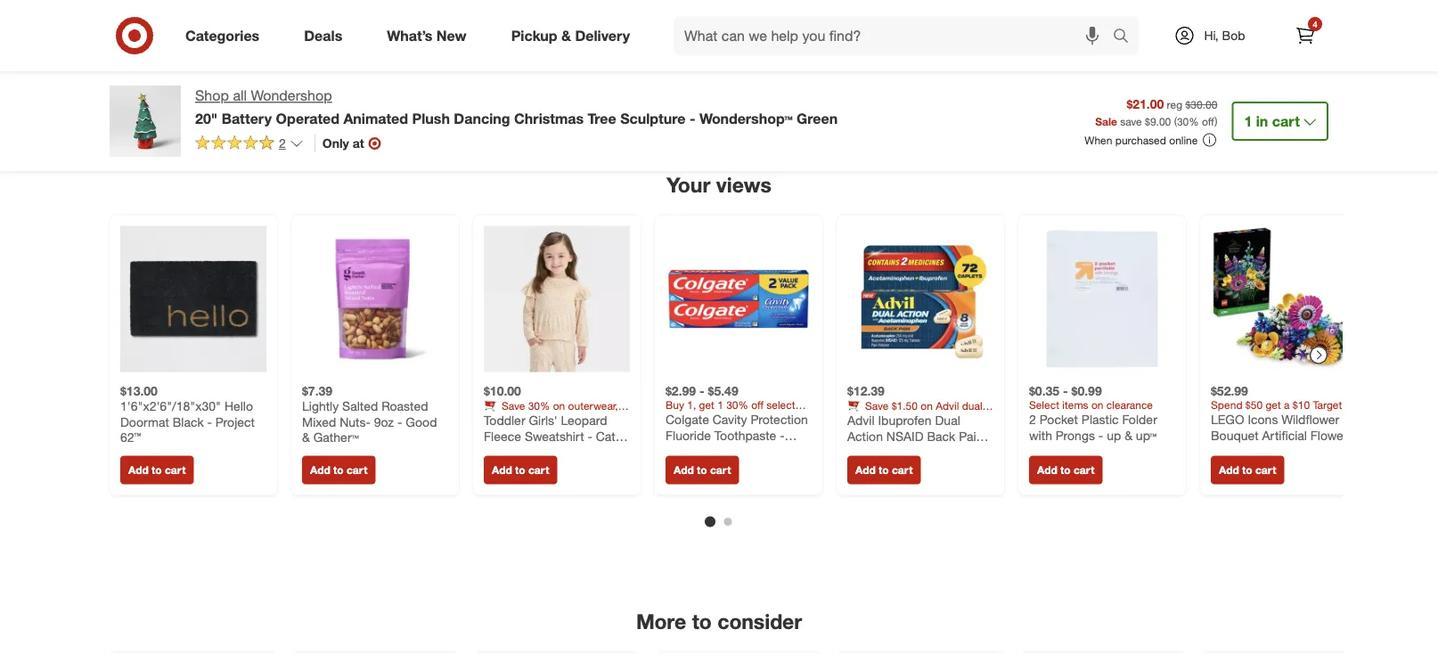 Task type: vqa. For each thing, say whether or not it's contained in the screenshot.
Christmas Tree Stands & Skirts 'link'
yes



Task type: locate. For each thing, give the bounding box(es) containing it.
christmas tree stands & skirts link
[[1092, 73, 1320, 112]]

0 vertical spatial tree
[[1176, 83, 1202, 101]]

tree left sculpture
[[588, 109, 616, 127]]

cart down black
[[165, 464, 186, 477]]

shop all wondershop 20" battery operated animated plush dancing christmas tree sculpture - wondershop™ green
[[195, 87, 838, 127]]

add to cart down 'prongs'
[[1037, 464, 1095, 477]]

1 horizontal spatial 2
[[1029, 412, 1036, 428]]

cart down lego icons wildflower bouquet artificial flowers 10313
[[1256, 464, 1277, 477]]

reliever
[[848, 444, 892, 460]]

to for 2 pocket plastic folder with prongs - up & up™
[[1061, 464, 1071, 477]]

7 add from the left
[[1219, 464, 1239, 477]]

add to cart button down gather™
[[302, 456, 376, 485]]

advil inside the advil ibuprofen dual action nsaid back pain reliever caplet - 72ct
[[848, 413, 875, 429]]

back
[[927, 429, 956, 444]]

to down reliever
[[879, 464, 889, 477]]

flavor
[[747, 444, 780, 459]]

add down reliever
[[856, 464, 876, 477]]

lightly salted roasted mixed nuts- 9oz - good & gather™ image
[[302, 226, 448, 373]]

pain
[[906, 413, 927, 427]]

1 add from the left
[[128, 464, 149, 477]]

in
[[1256, 112, 1269, 130]]

views
[[716, 172, 772, 197]]

- left 72ct
[[936, 444, 940, 460]]

hi,
[[1204, 28, 1219, 43]]

wondershop™
[[700, 109, 793, 127]]

add to cart button down the 62™
[[120, 456, 194, 485]]

10313
[[1211, 444, 1246, 459]]

cart down "caplet"
[[892, 464, 913, 477]]

add down gather™
[[310, 464, 330, 477]]

1 in cart
[[1244, 112, 1300, 130]]

decorations
[[245, 83, 322, 101]]

4 link
[[1286, 16, 1325, 55]]

cart for colgate cavity protection fluoride toothpaste - great regular flavor
[[710, 464, 731, 477]]

beige
[[520, 444, 552, 460]]

only at
[[322, 135, 364, 151]]

0 horizontal spatial christmas
[[176, 83, 241, 101]]

when purchased online
[[1085, 133, 1198, 147]]

- right sculpture
[[690, 109, 696, 127]]

$21.00 reg $30.00 sale save $ 9.00 ( 30 % off )
[[1095, 96, 1218, 128]]

christmas up 20"
[[176, 83, 241, 101]]

categories
[[185, 27, 260, 44]]

$13.00 1'6"x2'6"/18"x30" hello doormat black - project 62™
[[120, 383, 255, 446]]

20"
[[195, 109, 218, 127]]

add to cart
[[128, 464, 186, 477], [310, 464, 368, 477], [492, 464, 549, 477], [674, 464, 731, 477], [856, 464, 913, 477], [1037, 464, 1095, 477], [1219, 464, 1277, 477]]

7 add to cart from the left
[[1219, 464, 1277, 477]]

$
[[1145, 114, 1151, 128]]

add to cart down regular
[[674, 464, 731, 477]]

5 add to cart button from the left
[[848, 456, 921, 485]]

add to cart button down bouquet
[[1211, 456, 1285, 485]]

1 horizontal spatial advil
[[936, 400, 959, 413]]

2 add to cart from the left
[[310, 464, 368, 477]]

$12.39
[[848, 383, 885, 399]]

skirts
[[1268, 83, 1304, 101]]

add to cart button down fluoride
[[666, 456, 739, 485]]

cart
[[1272, 112, 1300, 130], [165, 464, 186, 477], [347, 464, 368, 477], [528, 464, 549, 477], [710, 464, 731, 477], [892, 464, 913, 477], [1074, 464, 1095, 477], [1256, 464, 1277, 477]]

4 add to cart from the left
[[674, 464, 731, 477]]

add to cart for advil ibuprofen dual action nsaid back pain reliever caplet - 72ct
[[856, 464, 913, 477]]

add down 10313 on the right bottom
[[1219, 464, 1239, 477]]

add down the great
[[674, 464, 694, 477]]

1 horizontal spatial on
[[1092, 399, 1104, 412]]

new
[[437, 27, 467, 44]]

cart for lego icons wildflower bouquet artificial flowers 10313
[[1256, 464, 1277, 477]]

cart down beige
[[528, 464, 549, 477]]

more to consider
[[636, 610, 802, 635]]

project
[[216, 415, 255, 430]]

advil
[[936, 400, 959, 413], [848, 413, 875, 429]]

add to cart for lego icons wildflower bouquet artificial flowers 10313
[[1219, 464, 1277, 477]]

2 add to cart button from the left
[[302, 456, 376, 485]]

$13.00
[[120, 383, 158, 399]]

to down beige
[[515, 464, 525, 477]]

1 vertical spatial 2
[[1029, 412, 1036, 428]]

0 horizontal spatial 2
[[279, 135, 286, 151]]

advil down $12.39
[[848, 413, 875, 429]]

- left 'cat'
[[588, 429, 593, 444]]

1'6"x2'6"/18"x30"
[[120, 399, 221, 415]]

add down the 62™
[[128, 464, 149, 477]]

leopard
[[561, 413, 607, 429]]

1 horizontal spatial tree
[[1176, 83, 1202, 101]]

related categories
[[627, 33, 811, 58]]

- inside the advil ibuprofen dual action nsaid back pain reliever caplet - 72ct
[[936, 444, 940, 460]]

save
[[865, 400, 889, 413]]

1 vertical spatial tree
[[588, 109, 616, 127]]

2 link
[[195, 134, 304, 155]]

cart down 'prongs'
[[1074, 464, 1095, 477]]

add to cart down gather™
[[310, 464, 368, 477]]

on right items
[[1092, 399, 1104, 412]]

4 add to cart button from the left
[[666, 456, 739, 485]]

search
[[1105, 29, 1148, 46]]

add to cart down the 62™
[[128, 464, 186, 477]]

reg
[[1167, 98, 1183, 111]]

sweatshirt
[[525, 429, 584, 444]]

- right toothpaste
[[780, 428, 785, 444]]

toddler girls' leopard fleece sweatshirt - cat & jack™ beige image
[[484, 226, 630, 373]]

artificial
[[1262, 428, 1307, 444]]

6 add from the left
[[1037, 464, 1058, 477]]

add for advil ibuprofen dual action nsaid back pain reliever caplet - 72ct
[[856, 464, 876, 477]]

2 down operated
[[279, 135, 286, 151]]

add for colgate cavity protection fluoride toothpaste - great regular flavor
[[674, 464, 694, 477]]

only
[[322, 135, 349, 151]]

- left the $0.99
[[1063, 383, 1068, 399]]

add down with
[[1037, 464, 1058, 477]]

cart down regular
[[710, 464, 731, 477]]

tree up %
[[1176, 83, 1202, 101]]

to down doormat
[[152, 464, 162, 477]]

add down jack™
[[492, 464, 512, 477]]

image of 20" battery operated animated plush dancing christmas tree sculpture - wondershop™ green image
[[110, 86, 181, 157]]

add to cart button down 'prongs'
[[1029, 456, 1103, 485]]

add to cart for lightly salted roasted mixed nuts- 9oz - good & gather™
[[310, 464, 368, 477]]

5 add to cart from the left
[[856, 464, 913, 477]]

salted
[[342, 399, 378, 415]]

sculpture
[[620, 109, 686, 127]]

to for advil ibuprofen dual action nsaid back pain reliever caplet - 72ct
[[879, 464, 889, 477]]

indoor christmas decorations
[[131, 83, 322, 101]]

cart for 1'6"x2'6"/18"x30" hello doormat black - project 62™
[[165, 464, 186, 477]]

4 add from the left
[[674, 464, 694, 477]]

$7.39 lightly salted roasted mixed nuts- 9oz - good & gather™
[[302, 383, 437, 446]]

3 add from the left
[[492, 464, 512, 477]]

& inside '$0.35 - $0.99 select items on clearance 2 pocket plastic folder with prongs - up & up™'
[[1125, 428, 1133, 444]]

christmas right dancing
[[514, 109, 584, 127]]

6 add to cart button from the left
[[1029, 456, 1103, 485]]

9.00
[[1151, 114, 1171, 128]]

cart down gather™
[[347, 464, 368, 477]]

nuts-
[[340, 415, 371, 430]]

2 left the pocket
[[1029, 412, 1036, 428]]

off
[[1202, 114, 1215, 128]]

ibuprofen
[[878, 413, 932, 429]]

fluoride
[[666, 428, 711, 444]]

7 add to cart button from the left
[[1211, 456, 1285, 485]]

colgate cavity protection fluoride toothpaste - great regular flavor image
[[666, 226, 812, 373]]

- right 9oz
[[397, 415, 402, 430]]

christmas
[[176, 83, 241, 101], [1107, 83, 1172, 101], [514, 109, 584, 127]]

add to cart button
[[120, 456, 194, 485], [302, 456, 376, 485], [484, 456, 557, 485], [666, 456, 739, 485], [848, 456, 921, 485], [1029, 456, 1103, 485], [1211, 456, 1285, 485]]

add to cart down reliever
[[856, 464, 913, 477]]

0 horizontal spatial advil
[[848, 413, 875, 429]]

5 add from the left
[[856, 464, 876, 477]]

1'6"x2'6"/18"x30" hello doormat black - project 62™ image
[[120, 226, 266, 373]]

3 add to cart from the left
[[492, 464, 549, 477]]

christmas inside shop all wondershop 20" battery operated animated plush dancing christmas tree sculpture - wondershop™ green
[[514, 109, 584, 127]]

- inside $7.39 lightly salted roasted mixed nuts- 9oz - good & gather™
[[397, 415, 402, 430]]

add to cart down 10313 on the right bottom
[[1219, 464, 1277, 477]]

to
[[152, 464, 162, 477], [333, 464, 344, 477], [515, 464, 525, 477], [697, 464, 707, 477], [879, 464, 889, 477], [1061, 464, 1071, 477], [1242, 464, 1253, 477], [692, 610, 712, 635]]

colgate
[[666, 412, 709, 428]]

action
[[848, 413, 877, 427]]

& right pickup
[[561, 27, 571, 44]]

plush
[[412, 109, 450, 127]]

1 in cart for 20" battery operated animated plush dancing christmas tree sculpture - wondershop™ green element
[[1244, 112, 1300, 130]]

2 horizontal spatial christmas
[[1107, 83, 1172, 101]]

add to cart button down fleece
[[484, 456, 557, 485]]

1 add to cart button from the left
[[120, 456, 194, 485]]

1 add to cart from the left
[[128, 464, 186, 477]]

0 horizontal spatial tree
[[588, 109, 616, 127]]

& right up
[[1125, 428, 1133, 444]]

& right 'cat'
[[619, 429, 627, 444]]

to down gather™
[[333, 464, 344, 477]]

9oz
[[374, 415, 394, 430]]

62™
[[120, 430, 141, 446]]

bouquet
[[1211, 428, 1259, 444]]

0 horizontal spatial on
[[921, 400, 933, 413]]

1 horizontal spatial christmas
[[514, 109, 584, 127]]

christmas tree stands & skirts
[[1107, 83, 1304, 101]]

select
[[1029, 399, 1060, 412]]

3 add to cart button from the left
[[484, 456, 557, 485]]

& left gather™
[[302, 430, 310, 446]]

advil ibuprofen dual action nsaid back pain reliever caplet - 72ct
[[848, 413, 983, 460]]

6 add to cart from the left
[[1037, 464, 1095, 477]]

2 add from the left
[[310, 464, 330, 477]]

to down 10313 on the right bottom
[[1242, 464, 1253, 477]]

2 inside '$0.35 - $0.99 select items on clearance 2 pocket plastic folder with prongs - up & up™'
[[1029, 412, 1036, 428]]

wondershop
[[251, 87, 332, 104]]

at
[[353, 135, 364, 151]]

add to cart down beige
[[492, 464, 549, 477]]

stands
[[1206, 83, 1251, 101]]

cart for advil ibuprofen dual action nsaid back pain reliever caplet - 72ct
[[892, 464, 913, 477]]

- right black
[[207, 415, 212, 430]]

add to cart button for advil ibuprofen dual action nsaid back pain reliever caplet - 72ct
[[848, 456, 921, 485]]

on right $1.50
[[921, 400, 933, 413]]

christmas up save
[[1107, 83, 1172, 101]]

consider
[[718, 610, 802, 635]]

to down regular
[[697, 464, 707, 477]]

$1.50
[[892, 400, 918, 413]]

sale
[[1095, 114, 1117, 128]]

to down 'prongs'
[[1061, 464, 1071, 477]]

add for lego icons wildflower bouquet artificial flowers 10313
[[1219, 464, 1239, 477]]

add
[[128, 464, 149, 477], [310, 464, 330, 477], [492, 464, 512, 477], [674, 464, 694, 477], [856, 464, 876, 477], [1037, 464, 1058, 477], [1219, 464, 1239, 477]]

add to cart button down action
[[848, 456, 921, 485]]

more
[[636, 610, 687, 635]]

on inside save $1.50 on advil dual action back pain reliever
[[921, 400, 933, 413]]

& inside $7.39 lightly salted roasted mixed nuts- 9oz - good & gather™
[[302, 430, 310, 446]]

advil left "dual"
[[936, 400, 959, 413]]



Task type: describe. For each thing, give the bounding box(es) containing it.
$10.00
[[484, 383, 521, 399]]

add to cart for toddler girls' leopard fleece sweatshirt - cat & jack™ beige
[[492, 464, 549, 477]]

deals link
[[289, 16, 365, 55]]

to for colgate cavity protection fluoride toothpaste - great regular flavor
[[697, 464, 707, 477]]

$30.00
[[1186, 98, 1218, 111]]

add to cart for 2 pocket plastic folder with prongs - up & up™
[[1037, 464, 1095, 477]]

add to cart for 1'6"x2'6"/18"x30" hello doormat black - project 62™
[[128, 464, 186, 477]]

action
[[848, 429, 883, 444]]

72ct
[[944, 444, 968, 460]]

lego icons wildflower bouquet artificial flowers 10313
[[1211, 412, 1354, 459]]

& inside toddler girls' leopard fleece sweatshirt - cat & jack™ beige
[[619, 429, 627, 444]]

cat
[[596, 429, 616, 444]]

add for toddler girls' leopard fleece sweatshirt - cat & jack™ beige
[[492, 464, 512, 477]]

regular
[[700, 444, 743, 459]]

dual
[[962, 400, 983, 413]]

to for lego icons wildflower bouquet artificial flowers 10313
[[1242, 464, 1253, 477]]

purchased
[[1116, 133, 1167, 147]]

gather™
[[313, 430, 359, 446]]

jack™
[[484, 444, 516, 460]]

online
[[1169, 133, 1198, 147]]

plastic
[[1082, 412, 1119, 428]]

colgate cavity protection fluoride toothpaste - great regular flavor
[[666, 412, 808, 459]]

cart for lightly salted roasted mixed nuts- 9oz - good & gather™
[[347, 464, 368, 477]]

hello
[[225, 399, 253, 415]]

folder
[[1122, 412, 1158, 428]]

up™
[[1136, 428, 1157, 444]]

wildflower
[[1282, 412, 1340, 428]]

black
[[173, 415, 204, 430]]

- left $5.49
[[700, 383, 705, 399]]

items
[[1063, 399, 1089, 412]]

- inside toddler girls' leopard fleece sweatshirt - cat & jack™ beige
[[588, 429, 593, 444]]

shop
[[195, 87, 229, 104]]

30
[[1177, 114, 1189, 128]]

4
[[1313, 18, 1318, 29]]

animated
[[343, 109, 408, 127]]

1
[[1244, 112, 1252, 130]]

add for lightly salted roasted mixed nuts- 9oz - good & gather™
[[310, 464, 330, 477]]

toddler
[[484, 413, 525, 429]]

add for 2 pocket plastic folder with prongs - up & up™
[[1037, 464, 1058, 477]]

flowers
[[1311, 428, 1354, 444]]

cart for 2 pocket plastic folder with prongs - up & up™
[[1074, 464, 1095, 477]]

%
[[1189, 114, 1199, 128]]

2 pocket plastic folder with prongs - up & up™ image
[[1029, 226, 1176, 373]]

add to cart for colgate cavity protection fluoride toothpaste - great regular flavor
[[674, 464, 731, 477]]

- inside $13.00 1'6"x2'6"/18"x30" hello doormat black - project 62™
[[207, 415, 212, 430]]

categories link
[[170, 16, 282, 55]]

- inside shop all wondershop 20" battery operated animated plush dancing christmas tree sculpture - wondershop™ green
[[690, 109, 696, 127]]

when
[[1085, 133, 1113, 147]]

add to cart button for toddler girls' leopard fleece sweatshirt - cat & jack™ beige
[[484, 456, 557, 485]]

add to cart button for lego icons wildflower bouquet artificial flowers 10313
[[1211, 456, 1285, 485]]

to for lightly salted roasted mixed nuts- 9oz - good & gather™
[[333, 464, 344, 477]]

add to cart button for 2 pocket plastic folder with prongs - up & up™
[[1029, 456, 1103, 485]]

save $1.50 on advil dual action back pain reliever
[[848, 400, 983, 427]]

categories
[[708, 33, 811, 58]]

bob
[[1222, 28, 1246, 43]]

to for toddler girls' leopard fleece sweatshirt - cat & jack™ beige
[[515, 464, 525, 477]]

good
[[406, 415, 437, 430]]

reliever
[[930, 413, 964, 427]]

$0.35
[[1029, 383, 1060, 399]]

operated
[[276, 109, 340, 127]]

advil ibuprofen dual action nsaid back pain reliever caplet - 72ct image
[[848, 226, 994, 373]]

advil inside save $1.50 on advil dual action back pain reliever
[[936, 400, 959, 413]]

toddler girls' leopard fleece sweatshirt - cat & jack™ beige
[[484, 413, 627, 460]]

$7.39
[[302, 383, 333, 399]]

caplet
[[896, 444, 932, 460]]

cart for toddler girls' leopard fleece sweatshirt - cat & jack™ beige
[[528, 464, 549, 477]]

lego icons wildflower bouquet artificial flowers 10313 image
[[1211, 226, 1357, 373]]

green
[[797, 109, 838, 127]]

What can we help you find? suggestions appear below search field
[[674, 16, 1118, 55]]

- inside colgate cavity protection fluoride toothpaste - great regular flavor
[[780, 428, 785, 444]]

add to cart button for lightly salted roasted mixed nuts- 9oz - good & gather™
[[302, 456, 376, 485]]

to right more
[[692, 610, 712, 635]]

pocket
[[1040, 412, 1078, 428]]

prongs
[[1056, 428, 1095, 444]]

$0.35 - $0.99 select items on clearance 2 pocket plastic folder with prongs - up & up™
[[1029, 383, 1158, 444]]

on inside '$0.35 - $0.99 select items on clearance 2 pocket plastic folder with prongs - up & up™'
[[1092, 399, 1104, 412]]

pickup
[[511, 27, 558, 44]]

lego
[[1211, 412, 1245, 428]]

add to cart button for colgate cavity protection fluoride toothpaste - great regular flavor
[[666, 456, 739, 485]]

battery
[[222, 109, 272, 127]]

up
[[1107, 428, 1121, 444]]

mixed
[[302, 415, 336, 430]]

$52.99
[[1211, 383, 1248, 399]]

$2.99 - $5.49
[[666, 383, 739, 399]]

clearance
[[1107, 399, 1153, 412]]

pickup & delivery
[[511, 27, 630, 44]]

- left up
[[1099, 428, 1104, 444]]

pain
[[959, 429, 983, 444]]

add to cart button for 1'6"x2'6"/18"x30" hello doormat black - project 62™
[[120, 456, 194, 485]]

with
[[1029, 428, 1052, 444]]

delivery
[[575, 27, 630, 44]]

$21.00
[[1127, 96, 1164, 111]]

what's new
[[387, 27, 467, 44]]

add for 1'6"x2'6"/18"x30" hello doormat black - project 62™
[[128, 464, 149, 477]]

all
[[233, 87, 247, 104]]

to for 1'6"x2'6"/18"x30" hello doormat black - project 62™
[[152, 464, 162, 477]]

cart right in
[[1272, 112, 1300, 130]]

hi, bob
[[1204, 28, 1246, 43]]

$2.99
[[666, 383, 696, 399]]

$0.99
[[1072, 383, 1102, 399]]

what's new link
[[372, 16, 489, 55]]

save
[[1120, 114, 1142, 128]]

related
[[627, 33, 702, 58]]

doormat
[[120, 415, 169, 430]]

protection
[[751, 412, 808, 428]]

tree inside shop all wondershop 20" battery operated animated plush dancing christmas tree sculpture - wondershop™ green
[[588, 109, 616, 127]]

dancing
[[454, 109, 510, 127]]

0 vertical spatial 2
[[279, 135, 286, 151]]

(
[[1174, 114, 1177, 128]]

lightly
[[302, 399, 339, 415]]

& left skirts
[[1255, 83, 1264, 101]]

fleece
[[484, 429, 521, 444]]



